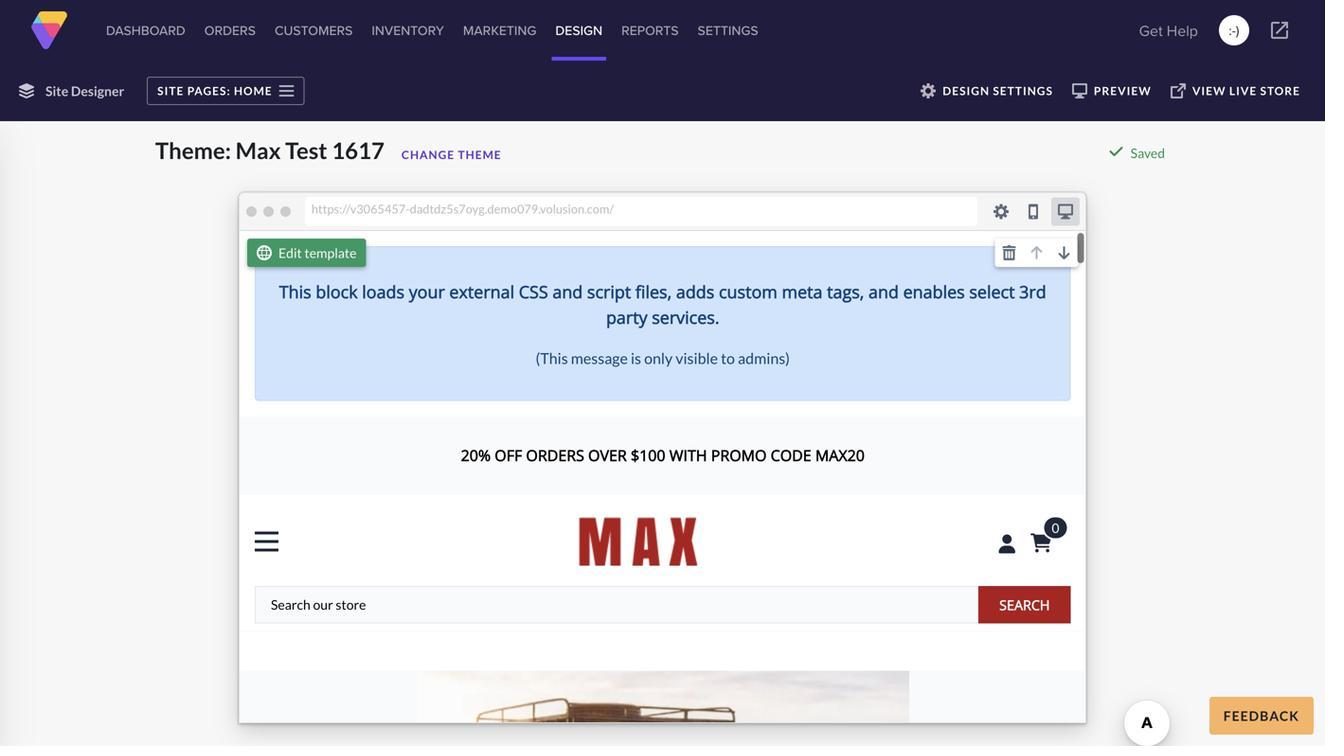 Task type: describe. For each thing, give the bounding box(es) containing it.
reports button
[[618, 0, 683, 61]]

site pages: home button
[[147, 77, 305, 105]]

:-)
[[1229, 21, 1240, 40]]

theme
[[458, 148, 502, 162]]

live
[[1230, 84, 1258, 98]]

design
[[556, 21, 603, 40]]

dadtdz5s7oyg.demo079.volusion.com/
[[410, 202, 614, 216]]

site pages: home
[[157, 84, 273, 98]]

store
[[1261, 84, 1301, 98]]

dashboard
[[106, 21, 186, 40]]

feedback button
[[1210, 697, 1314, 735]]

view live store button
[[1162, 77, 1310, 105]]

site designer
[[45, 83, 124, 99]]

theme: max test 1617
[[155, 137, 385, 164]]

settings button
[[694, 0, 762, 61]]

)
[[1236, 21, 1240, 40]]

preview
[[1094, 84, 1152, 98]]

get help
[[1139, 19, 1199, 41]]

view
[[1193, 84, 1227, 98]]

reports
[[622, 21, 679, 40]]

pages:
[[187, 84, 231, 98]]

settings
[[993, 84, 1054, 98]]

inventory
[[372, 21, 444, 40]]

inventory button
[[368, 0, 448, 61]]

volusion-logo link
[[30, 11, 68, 49]]

designer
[[71, 83, 124, 99]]

theme:
[[155, 137, 231, 164]]

change
[[402, 148, 455, 162]]

design settings button
[[912, 77, 1063, 105]]

https://v3065457-dadtdz5s7oyg.demo079.volusion.com/
[[312, 202, 614, 216]]

1617
[[332, 137, 385, 164]]

marketing button
[[459, 0, 540, 61]]



Task type: locate. For each thing, give the bounding box(es) containing it.
dashboard link
[[102, 0, 189, 61]]

marketing
[[463, 21, 537, 40]]

saved
[[1131, 145, 1166, 161]]

site for site designer
[[45, 83, 68, 99]]

max
[[236, 137, 281, 164]]

preview button
[[1063, 77, 1162, 105]]

settings
[[698, 21, 759, 40]]

site left pages:
[[157, 84, 184, 98]]

site
[[45, 83, 68, 99], [157, 84, 184, 98]]

test
[[285, 137, 327, 164]]

customers button
[[271, 0, 357, 61]]

design button
[[552, 0, 606, 61]]

site for site pages: home
[[157, 84, 184, 98]]

help
[[1167, 19, 1199, 41]]

:-) link
[[1219, 15, 1250, 45]]

customers
[[275, 21, 353, 40]]

0 horizontal spatial site
[[45, 83, 68, 99]]

design
[[943, 84, 990, 98]]

feedback
[[1224, 708, 1300, 724]]

home
[[234, 84, 273, 98]]

design settings
[[943, 84, 1054, 98]]

change theme
[[402, 148, 502, 162]]

orders button
[[201, 0, 260, 61]]

get
[[1139, 19, 1163, 41]]

get help link
[[1134, 11, 1204, 49]]

orders
[[204, 21, 256, 40]]

:-
[[1229, 21, 1236, 40]]

https://v3065457-
[[312, 202, 410, 216]]

site left 'designer'
[[45, 83, 68, 99]]

site inside button
[[157, 84, 184, 98]]

saved image
[[1109, 144, 1124, 159]]

1 horizontal spatial site
[[157, 84, 184, 98]]

view live store
[[1193, 84, 1301, 98]]

dashboard image
[[30, 11, 68, 49]]



Task type: vqa. For each thing, say whether or not it's contained in the screenshot.
REPORTS
yes



